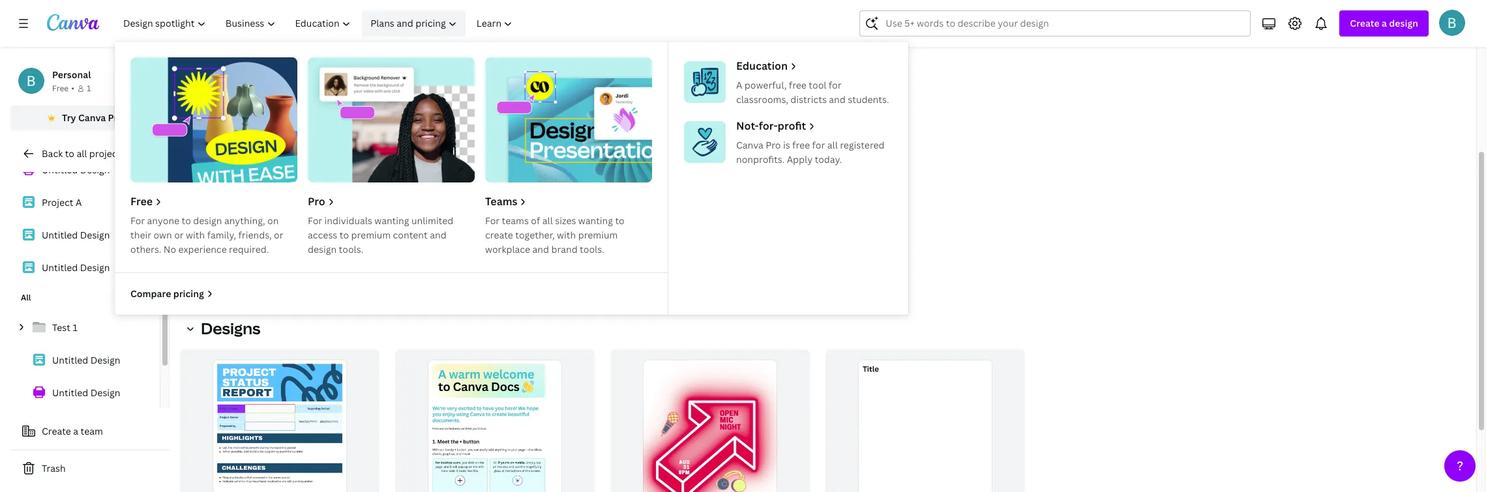 Task type: locate. For each thing, give the bounding box(es) containing it.
0 vertical spatial list
[[10, 157, 160, 282]]

back to all projects link
[[10, 141, 170, 167]]

2 horizontal spatial a
[[736, 79, 742, 91]]

1
[[87, 83, 91, 94], [268, 160, 272, 171], [679, 251, 684, 263], [658, 265, 662, 276], [73, 321, 77, 334]]

for up the access
[[308, 215, 322, 227]]

tools.
[[339, 243, 363, 256], [580, 243, 604, 256]]

2 vertical spatial pro
[[308, 194, 325, 209]]

0 horizontal spatial pricing
[[173, 288, 204, 300]]

1 vertical spatial list
[[10, 314, 160, 472]]

a
[[736, 79, 742, 91], [350, 144, 356, 157], [76, 196, 82, 209]]

1 premium from the left
[[351, 229, 391, 241]]

tools. inside for individuals wanting unlimited access to premium content and design tools.
[[339, 243, 363, 256]]

back to all projects
[[42, 147, 125, 160]]

all right of
[[542, 215, 553, 227]]

2 horizontal spatial pro
[[766, 139, 781, 151]]

1 inside button
[[268, 160, 272, 171]]

workplace
[[485, 243, 530, 256]]

1 vertical spatial design
[[193, 215, 222, 227]]

for up today.
[[812, 139, 825, 151]]

2 with from the left
[[557, 229, 576, 241]]

1 horizontal spatial project
[[316, 144, 348, 157]]

and inside a powerful, free tool for classrooms, districts and students.
[[829, 93, 846, 106]]

access
[[308, 229, 337, 241]]

free up apply
[[792, 139, 810, 151]]

or right own
[[174, 229, 184, 241]]

1 horizontal spatial for
[[829, 79, 842, 91]]

compare pricing link
[[130, 287, 214, 301]]

untitled design link
[[10, 157, 160, 184], [10, 222, 160, 249], [10, 254, 160, 282], [10, 347, 160, 374], [10, 380, 160, 407]]

1 wanting from the left
[[375, 215, 409, 227]]

untitled design link down project a link
[[10, 222, 160, 249]]

districts
[[791, 93, 827, 106]]

pro left is
[[766, 139, 781, 151]]

a for team
[[73, 425, 78, 438]]

pro
[[108, 112, 123, 124], [766, 139, 781, 151], [308, 194, 325, 209]]

with for free
[[186, 229, 205, 241]]

2 list from the top
[[10, 314, 160, 472]]

wanting right sizes
[[578, 215, 613, 227]]

to
[[65, 147, 74, 160], [182, 215, 191, 227], [615, 215, 625, 227], [340, 229, 349, 241]]

1 horizontal spatial with
[[557, 229, 576, 241]]

1 horizontal spatial design
[[308, 243, 337, 256]]

compare
[[130, 288, 171, 300]]

brad klo image
[[1439, 10, 1465, 36]]

real
[[180, 160, 196, 171]]

1 horizontal spatial premium
[[578, 229, 618, 241]]

2 tools. from the left
[[580, 243, 604, 256]]

project a button
[[313, 48, 436, 172], [316, 143, 356, 159]]

design up family,
[[193, 215, 222, 227]]

premium right together,
[[578, 229, 618, 241]]

doc for 1st untitled design button from right
[[587, 160, 602, 171]]

0 vertical spatial test
[[250, 160, 266, 171]]

for individuals wanting unlimited access to premium content and design tools.
[[308, 215, 453, 256]]

anyone
[[147, 215, 179, 227]]

for inside canva pro is free for all registered nonprofits. apply today.
[[812, 139, 825, 151]]

0 vertical spatial test 1
[[250, 160, 272, 171]]

untitled design link up test 1 link
[[10, 254, 160, 282]]

pricing right compare
[[173, 288, 204, 300]]

0 horizontal spatial untitled design button
[[180, 143, 249, 159]]

pricing inside 'link'
[[173, 288, 204, 300]]

0 horizontal spatial with
[[186, 229, 205, 241]]

for up "their" on the top of page
[[130, 215, 145, 227]]

untitled design down back to all projects at the top of page
[[42, 164, 110, 176]]

1 vertical spatial for
[[812, 139, 825, 151]]

their
[[130, 229, 151, 241]]

a inside button
[[73, 425, 78, 438]]

with down sizes
[[557, 229, 576, 241]]

1 vertical spatial test
[[658, 251, 677, 263]]

0 horizontal spatial test
[[52, 321, 70, 334]]

free
[[789, 79, 807, 91], [792, 139, 810, 151]]

untitled design doc
[[451, 144, 520, 171], [587, 144, 656, 171]]

create a design
[[1350, 17, 1418, 29]]

canva
[[78, 112, 106, 124], [736, 139, 764, 151]]

design
[[219, 144, 249, 157], [490, 144, 520, 157], [626, 144, 656, 157], [80, 164, 110, 176], [80, 229, 110, 241], [80, 261, 110, 274], [90, 354, 120, 366], [90, 387, 120, 399]]

test inside test 1 1 item
[[658, 251, 677, 263]]

0 horizontal spatial test 1
[[52, 321, 77, 334]]

wanting
[[375, 215, 409, 227], [578, 215, 613, 227]]

1 horizontal spatial or
[[274, 229, 283, 241]]

free for free
[[130, 194, 153, 209]]

0 horizontal spatial a
[[73, 425, 78, 438]]

untitled
[[180, 144, 217, 157], [451, 144, 488, 157], [587, 144, 624, 157], [42, 164, 78, 176], [42, 229, 78, 241], [42, 261, 78, 274], [52, 354, 88, 366], [52, 387, 88, 399]]

1 horizontal spatial canva
[[736, 139, 764, 151]]

2 horizontal spatial test
[[658, 251, 677, 263]]

0 horizontal spatial tools.
[[339, 243, 363, 256]]

for for education
[[829, 79, 842, 91]]

free
[[52, 83, 69, 94], [130, 194, 153, 209]]

untitled inside button
[[180, 144, 217, 157]]

0 horizontal spatial wanting
[[375, 215, 409, 227]]

0 horizontal spatial doc
[[451, 160, 466, 171]]

2 horizontal spatial design
[[1389, 17, 1418, 29]]

folders
[[201, 208, 260, 230]]

None search field
[[860, 10, 1251, 37]]

1 vertical spatial a
[[73, 425, 78, 438]]

1 horizontal spatial for
[[308, 215, 322, 227]]

try
[[62, 112, 76, 124]]

for
[[829, 79, 842, 91], [812, 139, 825, 151]]

design
[[1389, 17, 1418, 29], [193, 215, 222, 227], [308, 243, 337, 256]]

0 horizontal spatial for
[[812, 139, 825, 151]]

premium
[[351, 229, 391, 241], [578, 229, 618, 241]]

test 1 inside button
[[250, 160, 272, 171]]

untitled design down test 1 link
[[52, 354, 120, 366]]

0 vertical spatial free
[[789, 79, 807, 91]]

untitled design button
[[180, 143, 249, 159], [451, 143, 520, 159], [587, 143, 656, 159]]

1 horizontal spatial wanting
[[578, 215, 613, 227]]

1 horizontal spatial tools.
[[580, 243, 604, 256]]

pricing inside 'popup button'
[[415, 17, 446, 29]]

1 horizontal spatial create
[[1350, 17, 1380, 29]]

2 premium from the left
[[578, 229, 618, 241]]

0 horizontal spatial all
[[77, 147, 87, 160]]

1 vertical spatial project
[[42, 196, 73, 209]]

pricing right plans in the left top of the page
[[415, 17, 446, 29]]

create for create a team
[[42, 425, 71, 438]]

0 vertical spatial design
[[1389, 17, 1418, 29]]

tools. right the brand
[[580, 243, 604, 256]]

to right sizes
[[615, 215, 625, 227]]

0 vertical spatial canva
[[78, 112, 106, 124]]

for
[[130, 215, 145, 227], [308, 215, 322, 227], [485, 215, 500, 227]]

1 with from the left
[[186, 229, 205, 241]]

2 or from the left
[[274, 229, 283, 241]]

with inside for teams of all sizes wanting to create together, with premium workplace and brand tools.
[[557, 229, 576, 241]]

project
[[316, 144, 348, 157], [42, 196, 73, 209]]

0 horizontal spatial untitled design doc
[[451, 144, 520, 171]]

design left brad klo icon at the right top
[[1389, 17, 1418, 29]]

0 horizontal spatial create
[[42, 425, 71, 438]]

free up anyone
[[130, 194, 153, 209]]

and right districts
[[829, 93, 846, 106]]

0 horizontal spatial pro
[[108, 112, 123, 124]]

1 vertical spatial pricing
[[173, 288, 204, 300]]

0 horizontal spatial or
[[174, 229, 184, 241]]

premium down individuals
[[351, 229, 391, 241]]

1 vertical spatial create
[[42, 425, 71, 438]]

and down unlimited
[[430, 229, 446, 241]]

and inside for individuals wanting unlimited access to premium content and design tools.
[[430, 229, 446, 241]]

2 doc from the left
[[587, 160, 602, 171]]

2 wanting from the left
[[578, 215, 613, 227]]

untitled design
[[180, 144, 249, 157], [42, 164, 110, 176], [42, 229, 110, 241], [42, 261, 110, 274], [52, 354, 120, 366], [52, 387, 120, 399]]

1 doc from the left
[[451, 160, 466, 171]]

design down the access
[[308, 243, 337, 256]]

all
[[827, 139, 838, 151], [77, 147, 87, 160], [542, 215, 553, 227]]

a inside dropdown button
[[1382, 17, 1387, 29]]

for inside a powerful, free tool for classrooms, districts and students.
[[829, 79, 842, 91]]

0 vertical spatial free
[[52, 83, 69, 94]]

create inside button
[[42, 425, 71, 438]]

to right anyone
[[182, 215, 191, 227]]

individuals
[[324, 215, 372, 227]]

1 tools. from the left
[[339, 243, 363, 256]]

1 vertical spatial free
[[130, 194, 153, 209]]

untitled design link up project a link
[[10, 157, 160, 184]]

1 horizontal spatial project a
[[316, 144, 356, 157]]

back
[[42, 147, 63, 160]]

2 vertical spatial a
[[76, 196, 82, 209]]

create inside dropdown button
[[1350, 17, 1380, 29]]

for right tool
[[829, 79, 842, 91]]

0 horizontal spatial for
[[130, 215, 145, 227]]

canva up nonprofits.
[[736, 139, 764, 151]]

test 1
[[250, 160, 272, 171], [52, 321, 77, 334]]

0 horizontal spatial project a
[[42, 196, 82, 209]]

untitled design link up team at bottom
[[10, 380, 160, 407]]

create for create a design
[[1350, 17, 1380, 29]]

plans and pricing menu
[[115, 42, 908, 315]]

1 vertical spatial free
[[792, 139, 810, 151]]

or
[[174, 229, 184, 241], [274, 229, 283, 241]]

canva inside button
[[78, 112, 106, 124]]

1 horizontal spatial all
[[542, 215, 553, 227]]

doc
[[451, 160, 466, 171], [587, 160, 602, 171]]

friends,
[[238, 229, 272, 241]]

tool
[[809, 79, 827, 91]]

0 horizontal spatial free
[[52, 83, 69, 94]]

1 horizontal spatial a
[[1382, 17, 1387, 29]]

1 vertical spatial a
[[350, 144, 356, 157]]

a
[[1382, 17, 1387, 29], [73, 425, 78, 438]]

test
[[250, 160, 266, 171], [658, 251, 677, 263], [52, 321, 70, 334]]

create
[[1350, 17, 1380, 29], [42, 425, 71, 438]]

0 horizontal spatial premium
[[351, 229, 391, 241]]

all up today.
[[827, 139, 838, 151]]

item
[[664, 265, 681, 276]]

0 vertical spatial create
[[1350, 17, 1380, 29]]

2 horizontal spatial for
[[485, 215, 500, 227]]

design inside for anyone to design anything, on their own or with family, friends, or others. no experience required.
[[193, 215, 222, 227]]

2 horizontal spatial all
[[827, 139, 838, 151]]

2 for from the left
[[308, 215, 322, 227]]

with up experience
[[186, 229, 205, 241]]

2 horizontal spatial untitled design button
[[587, 143, 656, 159]]

starred link
[[180, 240, 384, 287]]

apply
[[787, 153, 813, 166]]

a powerful, free tool for classrooms, districts and students.
[[736, 79, 889, 106]]

1 horizontal spatial test
[[250, 160, 266, 171]]

untitled design link down test 1 link
[[10, 347, 160, 374]]

1 horizontal spatial untitled design doc
[[587, 144, 656, 171]]

•
[[71, 83, 74, 94]]

classrooms,
[[736, 93, 788, 106]]

1 for from the left
[[130, 215, 145, 227]]

teams
[[502, 215, 529, 227]]

1 vertical spatial project a
[[42, 196, 82, 209]]

4 untitled design link from the top
[[10, 347, 160, 374]]

with
[[186, 229, 205, 241], [557, 229, 576, 241]]

project a
[[316, 144, 356, 157], [42, 196, 82, 209]]

create a team
[[42, 425, 103, 438]]

others.
[[130, 243, 161, 256]]

together,
[[515, 229, 555, 241]]

wanting inside for individuals wanting unlimited access to premium content and design tools.
[[375, 215, 409, 227]]

3 for from the left
[[485, 215, 500, 227]]

1 horizontal spatial a
[[350, 144, 356, 157]]

0 vertical spatial pro
[[108, 112, 123, 124]]

3 untitled design link from the top
[[10, 254, 160, 282]]

for for pro
[[308, 215, 322, 227]]

0 horizontal spatial project
[[42, 196, 73, 209]]

for inside for individuals wanting unlimited access to premium content and design tools.
[[308, 215, 322, 227]]

or down on
[[274, 229, 283, 241]]

top level navigation element
[[115, 10, 908, 315]]

0 horizontal spatial design
[[193, 215, 222, 227]]

and inside for teams of all sizes wanting to create together, with premium workplace and brand tools.
[[532, 243, 549, 256]]

free left •
[[52, 83, 69, 94]]

pro up projects
[[108, 112, 123, 124]]

1 vertical spatial canva
[[736, 139, 764, 151]]

1 vertical spatial pro
[[766, 139, 781, 151]]

1 list from the top
[[10, 157, 160, 282]]

untitled design up the real estate flyer
[[180, 144, 249, 157]]

for inside for anyone to design anything, on their own or with family, friends, or others. no experience required.
[[130, 215, 145, 227]]

canva right try
[[78, 112, 106, 124]]

pricing
[[415, 17, 446, 29], [173, 288, 204, 300]]

2 vertical spatial design
[[308, 243, 337, 256]]

0 vertical spatial project
[[316, 144, 348, 157]]

no
[[164, 243, 176, 256]]

for up create
[[485, 215, 500, 227]]

0 vertical spatial pricing
[[415, 17, 446, 29]]

project inside project a link
[[42, 196, 73, 209]]

to down individuals
[[340, 229, 349, 241]]

free up districts
[[789, 79, 807, 91]]

0 vertical spatial for
[[829, 79, 842, 91]]

1 horizontal spatial untitled design button
[[451, 143, 520, 159]]

all left projects
[[77, 147, 87, 160]]

0 horizontal spatial a
[[76, 196, 82, 209]]

1 vertical spatial test 1
[[52, 321, 77, 334]]

pro up the access
[[308, 194, 325, 209]]

0 vertical spatial a
[[1382, 17, 1387, 29]]

0 vertical spatial a
[[736, 79, 742, 91]]

with inside for anyone to design anything, on their own or with family, friends, or others. no experience required.
[[186, 229, 205, 241]]

personal
[[52, 68, 91, 81]]

1 horizontal spatial free
[[130, 194, 153, 209]]

tools. down individuals
[[339, 243, 363, 256]]

students.
[[848, 93, 889, 106]]

1 horizontal spatial test 1
[[250, 160, 272, 171]]

free inside plans and pricing menu
[[130, 194, 153, 209]]

to inside for teams of all sizes wanting to create together, with premium workplace and brand tools.
[[615, 215, 625, 227]]

wanting up the content
[[375, 215, 409, 227]]

and down together,
[[532, 243, 549, 256]]

for inside for teams of all sizes wanting to create together, with premium workplace and brand tools.
[[485, 215, 500, 227]]

2 untitled design button from the left
[[451, 143, 520, 159]]

and right plans in the left top of the page
[[397, 17, 413, 29]]

1 horizontal spatial doc
[[587, 160, 602, 171]]

list
[[10, 157, 160, 282], [10, 314, 160, 472]]

0 horizontal spatial canva
[[78, 112, 106, 124]]

1 or from the left
[[174, 229, 184, 241]]

2 vertical spatial test
[[52, 321, 70, 334]]

1 horizontal spatial pricing
[[415, 17, 446, 29]]

and
[[397, 17, 413, 29], [829, 93, 846, 106], [430, 229, 446, 241], [532, 243, 549, 256]]



Task type: describe. For each thing, give the bounding box(es) containing it.
test inside button
[[250, 160, 266, 171]]

folders button
[[180, 206, 267, 232]]

trash link
[[10, 456, 170, 482]]

free inside canva pro is free for all registered nonprofits. apply today.
[[792, 139, 810, 151]]

for for teams
[[485, 215, 500, 227]]

canva inside canva pro is free for all registered nonprofits. apply today.
[[736, 139, 764, 151]]

3 untitled design button from the left
[[587, 143, 656, 159]]

list containing untitled design
[[10, 157, 160, 282]]

try canva pro button
[[10, 106, 170, 130]]

list containing test 1
[[10, 314, 160, 472]]

to inside for individuals wanting unlimited access to premium content and design tools.
[[340, 229, 349, 241]]

doc for 2nd untitled design button from left
[[451, 160, 466, 171]]

untitled design up test 1 link
[[42, 261, 110, 274]]

education
[[736, 59, 788, 73]]

a inside a powerful, free tool for classrooms, districts and students.
[[736, 79, 742, 91]]

family,
[[207, 229, 236, 241]]

project a link
[[10, 189, 160, 217]]

today.
[[815, 153, 842, 166]]

1 untitled design doc from the left
[[451, 144, 520, 171]]

for for free
[[130, 215, 145, 227]]

test 1 1 item
[[658, 251, 684, 276]]

untitled design down project a link
[[42, 229, 110, 241]]

5 untitled design link from the top
[[10, 380, 160, 407]]

plans
[[370, 17, 394, 29]]

test 1 button
[[248, 159, 275, 172]]

1 horizontal spatial pro
[[308, 194, 325, 209]]

Search search field
[[886, 11, 1225, 36]]

sizes
[[555, 215, 576, 227]]

is
[[783, 139, 790, 151]]

powerful,
[[745, 79, 787, 91]]

required.
[[229, 243, 269, 256]]

experience
[[178, 243, 227, 256]]

pro inside canva pro is free for all registered nonprofits. apply today.
[[766, 139, 781, 151]]

with for teams
[[557, 229, 576, 241]]

free •
[[52, 83, 74, 94]]

create
[[485, 229, 513, 241]]

own
[[154, 229, 172, 241]]

create a design button
[[1340, 10, 1429, 37]]

0 vertical spatial project a
[[316, 144, 356, 157]]

2 untitled design link from the top
[[10, 222, 160, 249]]

projects
[[89, 147, 125, 160]]

designs
[[201, 318, 261, 339]]

for for not-for-profit
[[812, 139, 825, 151]]

brand
[[551, 243, 578, 256]]

free for free •
[[52, 83, 69, 94]]

all
[[21, 292, 31, 303]]

trash
[[42, 462, 66, 475]]

free inside a powerful, free tool for classrooms, districts and students.
[[789, 79, 807, 91]]

a for design
[[1382, 17, 1387, 29]]

compare pricing
[[130, 288, 204, 300]]

plans and pricing
[[370, 17, 446, 29]]

starred
[[230, 257, 263, 269]]

1 untitled design link from the top
[[10, 157, 160, 184]]

a inside list
[[76, 196, 82, 209]]

pro inside button
[[108, 112, 123, 124]]

flyer
[[224, 160, 243, 171]]

for anyone to design anything, on their own or with family, friends, or others. no experience required.
[[130, 215, 283, 256]]

of
[[531, 215, 540, 227]]

premium inside for teams of all sizes wanting to create together, with premium workplace and brand tools.
[[578, 229, 618, 241]]

2 untitled design doc from the left
[[587, 144, 656, 171]]

anything,
[[224, 215, 265, 227]]

test 1 link
[[10, 314, 160, 342]]

untitled design up team at bottom
[[52, 387, 120, 399]]

profit
[[778, 119, 806, 133]]

all inside canva pro is free for all registered nonprofits. apply today.
[[827, 139, 838, 151]]

tools. inside for teams of all sizes wanting to create together, with premium workplace and brand tools.
[[580, 243, 604, 256]]

nonprofits.
[[736, 153, 785, 166]]

content
[[393, 229, 428, 241]]

on
[[267, 215, 279, 227]]

team
[[81, 425, 103, 438]]

premium inside for individuals wanting unlimited access to premium content and design tools.
[[351, 229, 391, 241]]

for-
[[759, 119, 778, 133]]

real estate flyer
[[180, 160, 243, 171]]

to inside for anyone to design anything, on their own or with family, friends, or others. no experience required.
[[182, 215, 191, 227]]

design inside for individuals wanting unlimited access to premium content and design tools.
[[308, 243, 337, 256]]

teams
[[485, 194, 517, 209]]

plans and pricing button
[[362, 10, 466, 37]]

unlimited
[[411, 215, 453, 227]]

wanting inside for teams of all sizes wanting to create together, with premium workplace and brand tools.
[[578, 215, 613, 227]]

create a team button
[[10, 419, 170, 445]]

design inside button
[[219, 144, 249, 157]]

not-
[[736, 119, 759, 133]]

canva pro is free for all registered nonprofits. apply today.
[[736, 139, 885, 166]]

designs button
[[180, 316, 268, 342]]

all inside for teams of all sizes wanting to create together, with premium workplace and brand tools.
[[542, 215, 553, 227]]

1 untitled design button from the left
[[180, 143, 249, 159]]

to right the back
[[65, 147, 74, 160]]

for teams of all sizes wanting to create together, with premium workplace and brand tools.
[[485, 215, 625, 256]]

and inside plans and pricing 'popup button'
[[397, 17, 413, 29]]

estate
[[198, 160, 222, 171]]

not-for-profit
[[736, 119, 806, 133]]

design inside dropdown button
[[1389, 17, 1418, 29]]

try canva pro
[[62, 112, 123, 124]]

registered
[[840, 139, 885, 151]]



Task type: vqa. For each thing, say whether or not it's contained in the screenshot.
then
no



